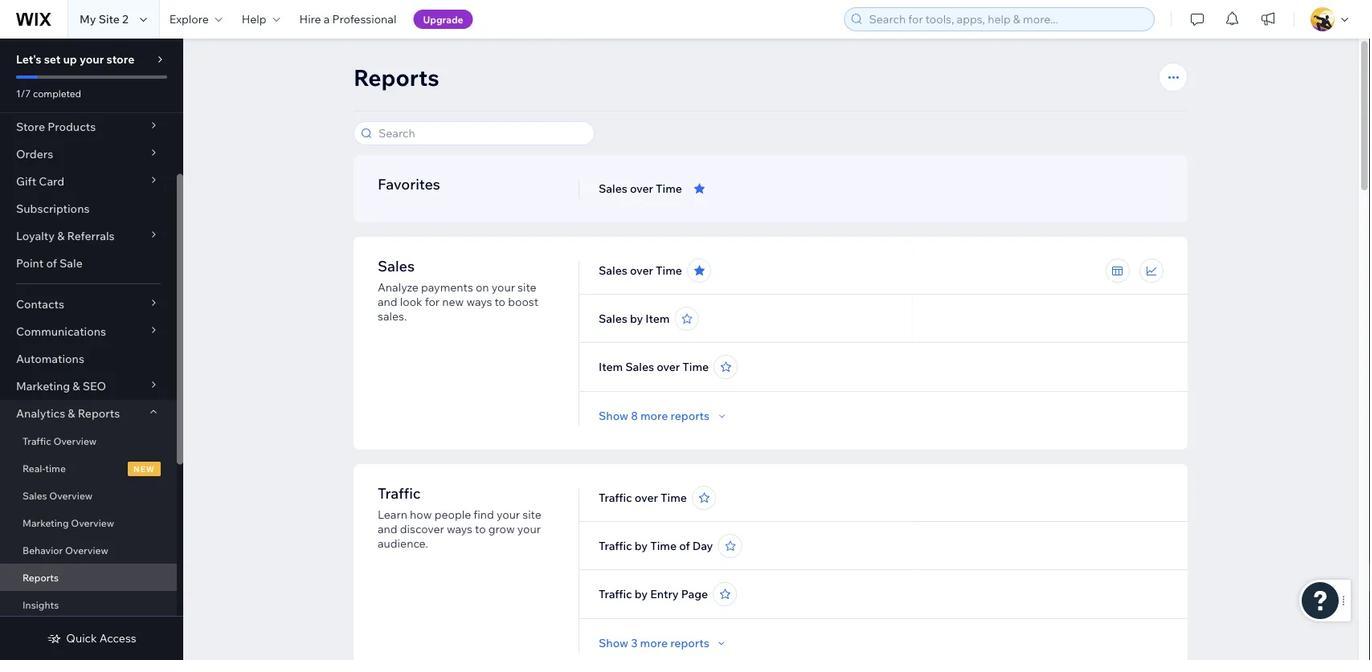 Task type: vqa. For each thing, say whether or not it's contained in the screenshot.
the middle with
no



Task type: describe. For each thing, give the bounding box(es) containing it.
discover
[[400, 522, 444, 536]]

1/7
[[16, 87, 31, 99]]

on
[[476, 280, 489, 295]]

& for analytics
[[68, 407, 75, 421]]

audience.
[[378, 537, 428, 551]]

1 vertical spatial of
[[679, 539, 690, 553]]

loyalty
[[16, 229, 55, 243]]

traffic overview link
[[0, 428, 177, 455]]

hire a professional
[[299, 12, 397, 26]]

point of sale
[[16, 256, 83, 270]]

3
[[631, 636, 638, 651]]

sales by item
[[599, 312, 670, 326]]

sales inside sales analyze payments on your site and look for new ways to boost sales.
[[378, 257, 415, 275]]

site
[[99, 12, 120, 26]]

sale
[[59, 256, 83, 270]]

subscriptions link
[[0, 195, 177, 223]]

site inside sales analyze payments on your site and look for new ways to boost sales.
[[518, 280, 536, 295]]

traffic for traffic overview
[[23, 435, 51, 447]]

show for sales
[[599, 409, 628, 423]]

of inside sidebar element
[[46, 256, 57, 270]]

professional
[[332, 12, 397, 26]]

behavior overview link
[[0, 537, 177, 564]]

marketing for marketing & seo
[[16, 379, 70, 393]]

quick access button
[[47, 632, 136, 646]]

& for marketing
[[73, 379, 80, 393]]

item sales over time
[[599, 360, 709, 374]]

hire
[[299, 12, 321, 26]]

more for traffic
[[640, 636, 668, 651]]

products
[[48, 120, 96, 134]]

point of sale link
[[0, 250, 177, 277]]

traffic for traffic by time of day
[[599, 539, 632, 553]]

quick access
[[66, 632, 136, 646]]

gift card button
[[0, 168, 177, 195]]

traffic by time of day
[[599, 539, 713, 553]]

new
[[442, 295, 464, 309]]

your up grow
[[497, 508, 520, 522]]

behavior
[[23, 544, 63, 557]]

overview for behavior overview
[[65, 544, 108, 557]]

marketing for marketing overview
[[23, 517, 69, 529]]

my
[[80, 12, 96, 26]]

show 8 more reports
[[599, 409, 710, 423]]

traffic overview
[[23, 435, 97, 447]]

access
[[100, 632, 136, 646]]

boost
[[508, 295, 538, 309]]

overview for sales overview
[[49, 490, 93, 502]]

contacts
[[16, 297, 64, 311]]

day
[[693, 539, 713, 553]]

loyalty & referrals
[[16, 229, 115, 243]]

show 8 more reports button
[[599, 409, 729, 424]]

upgrade button
[[413, 10, 473, 29]]

analytics & reports button
[[0, 400, 177, 428]]

card
[[39, 174, 64, 188]]

gift
[[16, 174, 36, 188]]

by for traffic
[[635, 539, 648, 553]]

hire a professional link
[[290, 0, 406, 39]]

help
[[242, 12, 266, 26]]

new
[[133, 464, 155, 474]]

quick
[[66, 632, 97, 646]]

upgrade
[[423, 13, 463, 25]]

2
[[122, 12, 128, 26]]

look
[[400, 295, 422, 309]]

loyalty & referrals button
[[0, 223, 177, 250]]

site inside traffic learn how people find your site and discover ways to grow your audience.
[[523, 508, 541, 522]]

analytics & reports
[[16, 407, 120, 421]]

people
[[434, 508, 471, 522]]

sales overview
[[23, 490, 93, 502]]

explore
[[169, 12, 209, 26]]

traffic for traffic learn how people find your site and discover ways to grow your audience.
[[378, 484, 421, 502]]

overview for marketing overview
[[71, 517, 114, 529]]

behavior overview
[[23, 544, 108, 557]]

communications button
[[0, 318, 177, 346]]

automations link
[[0, 346, 177, 373]]

marketing overview link
[[0, 510, 177, 537]]

store products button
[[0, 113, 177, 141]]

reports for traffic
[[670, 636, 709, 651]]

and inside sales analyze payments on your site and look for new ways to boost sales.
[[378, 295, 398, 309]]

0 vertical spatial item
[[646, 312, 670, 326]]

page
[[681, 587, 708, 602]]

my site 2
[[80, 12, 128, 26]]

how
[[410, 508, 432, 522]]

1/7 completed
[[16, 87, 81, 99]]



Task type: locate. For each thing, give the bounding box(es) containing it.
a
[[324, 12, 330, 26]]

&
[[57, 229, 65, 243], [73, 379, 80, 393], [68, 407, 75, 421]]

1 show from the top
[[599, 409, 628, 423]]

marketing & seo
[[16, 379, 106, 393]]

marketing up analytics
[[16, 379, 70, 393]]

sidebar element
[[0, 18, 183, 661]]

sales analyze payments on your site and look for new ways to boost sales.
[[378, 257, 538, 323]]

point
[[16, 256, 44, 270]]

sales overview link
[[0, 482, 177, 510]]

real-time
[[23, 462, 66, 475]]

1 vertical spatial ways
[[447, 522, 473, 536]]

reports link
[[0, 564, 177, 591]]

1 vertical spatial and
[[378, 522, 398, 536]]

0 vertical spatial to
[[495, 295, 506, 309]]

store
[[16, 120, 45, 134]]

and inside traffic learn how people find your site and discover ways to grow your audience.
[[378, 522, 398, 536]]

more for sales
[[640, 409, 668, 423]]

your
[[80, 52, 104, 66], [492, 280, 515, 295], [497, 508, 520, 522], [517, 522, 541, 536]]

2 and from the top
[[378, 522, 398, 536]]

2 more from the top
[[640, 636, 668, 651]]

0 vertical spatial ways
[[467, 295, 492, 309]]

seo
[[83, 379, 106, 393]]

0 horizontal spatial item
[[599, 360, 623, 374]]

up
[[63, 52, 77, 66]]

marketing inside popup button
[[16, 379, 70, 393]]

store
[[106, 52, 135, 66]]

1 vertical spatial sales over time
[[599, 264, 682, 278]]

0 vertical spatial more
[[640, 409, 668, 423]]

entry
[[650, 587, 679, 602]]

by up item sales over time
[[630, 312, 643, 326]]

2 vertical spatial &
[[68, 407, 75, 421]]

1 vertical spatial to
[[475, 522, 486, 536]]

of left day
[[679, 539, 690, 553]]

0 horizontal spatial reports
[[23, 572, 59, 584]]

Search field
[[374, 122, 589, 145]]

set
[[44, 52, 61, 66]]

find
[[474, 508, 494, 522]]

by for sales
[[630, 312, 643, 326]]

help button
[[232, 0, 290, 39]]

communications
[[16, 325, 106, 339]]

1 sales over time from the top
[[599, 182, 682, 196]]

1 vertical spatial site
[[523, 508, 541, 522]]

analyze
[[378, 280, 419, 295]]

ways down on
[[467, 295, 492, 309]]

item up item sales over time
[[646, 312, 670, 326]]

show left 3
[[599, 636, 628, 651]]

reports down professional
[[354, 63, 439, 91]]

reports right 8
[[671, 409, 710, 423]]

to inside traffic learn how people find your site and discover ways to grow your audience.
[[475, 522, 486, 536]]

subscriptions
[[16, 202, 90, 216]]

1 vertical spatial more
[[640, 636, 668, 651]]

traffic up traffic by time of day
[[599, 491, 632, 505]]

reports for sales
[[671, 409, 710, 423]]

your right grow
[[517, 522, 541, 536]]

& left seo
[[73, 379, 80, 393]]

to
[[495, 295, 506, 309], [475, 522, 486, 536]]

let's
[[16, 52, 41, 66]]

sales.
[[378, 309, 407, 323]]

1 vertical spatial reports
[[670, 636, 709, 651]]

2 horizontal spatial reports
[[354, 63, 439, 91]]

0 vertical spatial reports
[[354, 63, 439, 91]]

your right on
[[492, 280, 515, 295]]

2 reports from the top
[[670, 636, 709, 651]]

analytics
[[16, 407, 65, 421]]

site right find
[[523, 508, 541, 522]]

traffic up "real-"
[[23, 435, 51, 447]]

1 reports from the top
[[671, 409, 710, 423]]

traffic inside traffic learn how people find your site and discover ways to grow your audience.
[[378, 484, 421, 502]]

of left sale
[[46, 256, 57, 270]]

& inside dropdown button
[[68, 407, 75, 421]]

your inside sidebar element
[[80, 52, 104, 66]]

1 vertical spatial by
[[635, 539, 648, 553]]

0 horizontal spatial to
[[475, 522, 486, 536]]

orders button
[[0, 141, 177, 168]]

overview down sales overview link
[[71, 517, 114, 529]]

automations
[[16, 352, 84, 366]]

2 sales over time from the top
[[599, 264, 682, 278]]

0 vertical spatial &
[[57, 229, 65, 243]]

your inside sales analyze payments on your site and look for new ways to boost sales.
[[492, 280, 515, 295]]

to left boost
[[495, 295, 506, 309]]

favorites
[[378, 175, 440, 193]]

by left entry
[[635, 587, 648, 602]]

and up sales.
[[378, 295, 398, 309]]

gift card
[[16, 174, 64, 188]]

time
[[656, 182, 682, 196], [656, 264, 682, 278], [683, 360, 709, 374], [661, 491, 687, 505], [650, 539, 677, 553]]

ways inside sales analyze payments on your site and look for new ways to boost sales.
[[467, 295, 492, 309]]

overview up the "marketing overview"
[[49, 490, 93, 502]]

over
[[630, 182, 653, 196], [630, 264, 653, 278], [657, 360, 680, 374], [635, 491, 658, 505]]

& down marketing & seo
[[68, 407, 75, 421]]

traffic
[[23, 435, 51, 447], [378, 484, 421, 502], [599, 491, 632, 505], [599, 539, 632, 553], [599, 587, 632, 602]]

0 vertical spatial and
[[378, 295, 398, 309]]

insights
[[23, 599, 59, 611]]

traffic up 'learn'
[[378, 484, 421, 502]]

1 horizontal spatial reports
[[78, 407, 120, 421]]

referrals
[[67, 229, 115, 243]]

sales inside sidebar element
[[23, 490, 47, 502]]

reports down 'page'
[[670, 636, 709, 651]]

& for loyalty
[[57, 229, 65, 243]]

traffic by entry page
[[599, 587, 708, 602]]

2 show from the top
[[599, 636, 628, 651]]

for
[[425, 295, 440, 309]]

grow
[[488, 522, 515, 536]]

more inside show 8 more reports button
[[640, 409, 668, 423]]

overview for traffic overview
[[53, 435, 97, 447]]

by down traffic over time
[[635, 539, 648, 553]]

traffic for traffic over time
[[599, 491, 632, 505]]

& inside dropdown button
[[57, 229, 65, 243]]

show 3 more reports
[[599, 636, 709, 651]]

and down 'learn'
[[378, 522, 398, 536]]

show for traffic
[[599, 636, 628, 651]]

0 vertical spatial marketing
[[16, 379, 70, 393]]

marketing up behavior
[[23, 517, 69, 529]]

0 vertical spatial reports
[[671, 409, 710, 423]]

reports inside dropdown button
[[78, 407, 120, 421]]

let's set up your store
[[16, 52, 135, 66]]

insights link
[[0, 591, 177, 619]]

1 vertical spatial marketing
[[23, 517, 69, 529]]

& right loyalty
[[57, 229, 65, 243]]

0 vertical spatial sales over time
[[599, 182, 682, 196]]

1 vertical spatial item
[[599, 360, 623, 374]]

traffic over time
[[599, 491, 687, 505]]

0 vertical spatial by
[[630, 312, 643, 326]]

2 vertical spatial by
[[635, 587, 648, 602]]

reports
[[671, 409, 710, 423], [670, 636, 709, 651]]

reports up insights
[[23, 572, 59, 584]]

item down sales by item
[[599, 360, 623, 374]]

contacts button
[[0, 291, 177, 318]]

show 3 more reports button
[[599, 636, 729, 651]]

1 more from the top
[[640, 409, 668, 423]]

item
[[646, 312, 670, 326], [599, 360, 623, 374]]

Search for tools, apps, help & more... field
[[864, 8, 1149, 31]]

completed
[[33, 87, 81, 99]]

1 horizontal spatial item
[[646, 312, 670, 326]]

overview down marketing overview link
[[65, 544, 108, 557]]

2 vertical spatial reports
[[23, 572, 59, 584]]

overview down analytics & reports
[[53, 435, 97, 447]]

show left 8
[[599, 409, 628, 423]]

traffic left entry
[[599, 587, 632, 602]]

reports down seo
[[78, 407, 120, 421]]

site up boost
[[518, 280, 536, 295]]

more right 3
[[640, 636, 668, 651]]

to inside sales analyze payments on your site and look for new ways to boost sales.
[[495, 295, 506, 309]]

ways down people
[[447, 522, 473, 536]]

0 vertical spatial site
[[518, 280, 536, 295]]

1 and from the top
[[378, 295, 398, 309]]

8
[[631, 409, 638, 423]]

0 vertical spatial of
[[46, 256, 57, 270]]

1 vertical spatial reports
[[78, 407, 120, 421]]

1 horizontal spatial to
[[495, 295, 506, 309]]

marketing overview
[[23, 517, 114, 529]]

ways
[[467, 295, 492, 309], [447, 522, 473, 536]]

more inside show 3 more reports button
[[640, 636, 668, 651]]

marketing & seo button
[[0, 373, 177, 400]]

time
[[45, 462, 66, 475]]

sales over time
[[599, 182, 682, 196], [599, 264, 682, 278]]

store products
[[16, 120, 96, 134]]

traffic down traffic over time
[[599, 539, 632, 553]]

ways inside traffic learn how people find your site and discover ways to grow your audience.
[[447, 522, 473, 536]]

learn
[[378, 508, 407, 522]]

0 horizontal spatial of
[[46, 256, 57, 270]]

site
[[518, 280, 536, 295], [523, 508, 541, 522]]

1 vertical spatial show
[[599, 636, 628, 651]]

0 vertical spatial show
[[599, 409, 628, 423]]

show
[[599, 409, 628, 423], [599, 636, 628, 651]]

more right 8
[[640, 409, 668, 423]]

traffic for traffic by entry page
[[599, 587, 632, 602]]

to down find
[[475, 522, 486, 536]]

your right up
[[80, 52, 104, 66]]

1 vertical spatial &
[[73, 379, 80, 393]]

of
[[46, 256, 57, 270], [679, 539, 690, 553]]

traffic learn how people find your site and discover ways to grow your audience.
[[378, 484, 541, 551]]

more
[[640, 409, 668, 423], [640, 636, 668, 651]]

orders
[[16, 147, 53, 161]]

traffic inside traffic overview link
[[23, 435, 51, 447]]

& inside popup button
[[73, 379, 80, 393]]

1 horizontal spatial of
[[679, 539, 690, 553]]



